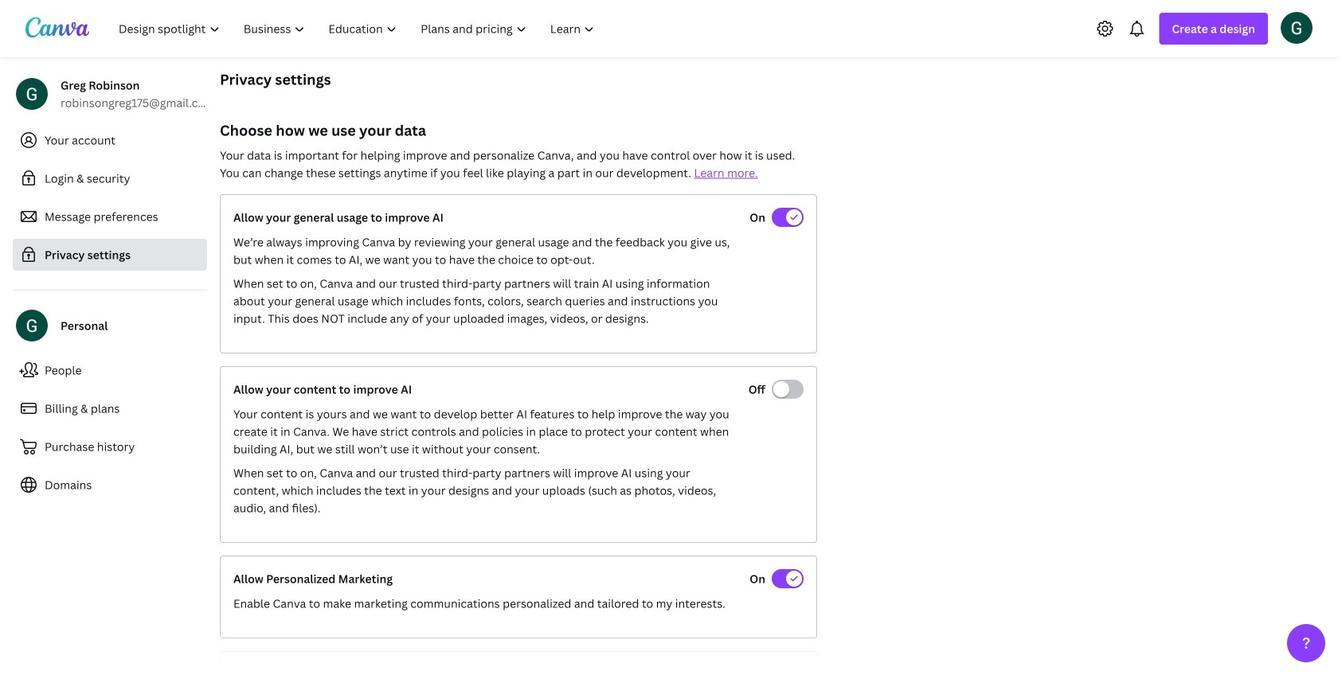 Task type: vqa. For each thing, say whether or not it's contained in the screenshot.
Greg Robinson "image"
yes



Task type: describe. For each thing, give the bounding box(es) containing it.
top level navigation element
[[108, 13, 608, 45]]



Task type: locate. For each thing, give the bounding box(es) containing it.
greg robinson image
[[1282, 12, 1313, 44]]



